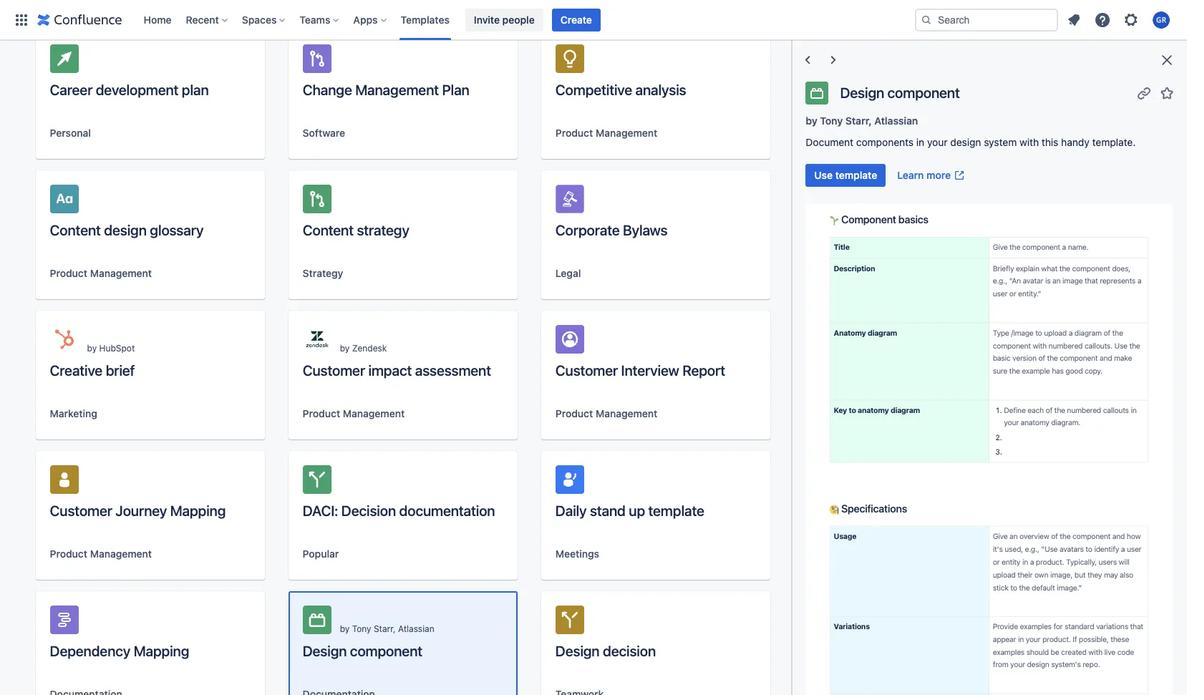 Task type: vqa. For each thing, say whether or not it's contained in the screenshot.
the My
no



Task type: describe. For each thing, give the bounding box(es) containing it.
journey
[[115, 503, 167, 519]]

design decision
[[556, 643, 656, 659]]

management for customer impact assessment
[[343, 407, 405, 420]]

bylaws
[[623, 222, 668, 238]]

management for competitive analysis
[[596, 127, 658, 139]]

0 vertical spatial starr,
[[845, 115, 872, 127]]

invite people
[[474, 13, 535, 25]]

marketing
[[50, 407, 97, 420]]

legal
[[556, 267, 581, 279]]

this
[[1042, 136, 1059, 148]]

popular
[[303, 548, 339, 560]]

apps
[[353, 13, 378, 25]]

product for content design glossary
[[50, 267, 87, 279]]

0 vertical spatial component
[[888, 84, 960, 101]]

by for creative brief
[[87, 343, 97, 354]]

handy
[[1061, 136, 1090, 148]]

create link
[[552, 8, 601, 31]]

design decision button
[[541, 591, 770, 695]]

interview
[[621, 362, 679, 379]]

help icon image
[[1094, 11, 1111, 28]]

teams
[[300, 13, 330, 25]]

creative brief
[[50, 362, 135, 379]]

learn more
[[897, 169, 951, 181]]

product management button for analysis
[[556, 126, 658, 140]]

template.
[[1092, 136, 1136, 148]]

content for content design glossary
[[50, 222, 101, 238]]

spaces
[[242, 13, 277, 25]]

product management button for impact
[[303, 407, 405, 421]]

corporate bylaws
[[556, 222, 668, 238]]

components
[[856, 136, 914, 148]]

by for customer impact assessment
[[340, 343, 350, 354]]

daci: decision documentation
[[303, 503, 495, 519]]

development
[[96, 82, 179, 98]]

with
[[1020, 136, 1039, 148]]

recent
[[186, 13, 219, 25]]

content for content strategy
[[303, 222, 354, 238]]

dependency
[[50, 643, 130, 659]]

product management for journey
[[50, 548, 152, 560]]

more
[[927, 169, 951, 181]]

recent button
[[182, 8, 233, 31]]

corporate
[[556, 222, 620, 238]]

customer for customer impact assessment
[[303, 362, 365, 379]]

0 horizontal spatial tony
[[352, 624, 371, 634]]

daily stand up template
[[556, 503, 704, 519]]

career development plan
[[50, 82, 209, 98]]

appswitcher icon image
[[13, 11, 30, 28]]

banner containing home
[[0, 0, 1187, 40]]

0 vertical spatial atlassian
[[874, 115, 918, 127]]

system
[[984, 136, 1017, 148]]

0 horizontal spatial design component
[[303, 643, 422, 659]]

0 horizontal spatial component
[[350, 643, 422, 659]]

product for customer interview report
[[556, 407, 593, 420]]

1 horizontal spatial design
[[950, 136, 981, 148]]

meetings button
[[556, 547, 599, 561]]

design inside button
[[556, 643, 600, 659]]

career
[[50, 82, 93, 98]]

product management for impact
[[303, 407, 405, 420]]

document
[[806, 136, 854, 148]]

daci:
[[303, 503, 338, 519]]

use
[[814, 169, 833, 181]]

0 horizontal spatial design
[[303, 643, 347, 659]]

your
[[927, 136, 948, 148]]

0 horizontal spatial by tony starr, atlassian
[[340, 624, 434, 634]]

plan
[[442, 82, 470, 98]]

legal button
[[556, 266, 581, 281]]

hubspot
[[99, 343, 135, 354]]

templates link
[[396, 8, 454, 31]]

settings icon image
[[1123, 11, 1140, 28]]

notification icon image
[[1065, 11, 1083, 28]]

product for competitive analysis
[[556, 127, 593, 139]]

documentation
[[399, 503, 495, 519]]

1 vertical spatial template
[[648, 503, 704, 519]]

glossary
[[150, 222, 204, 238]]

use template button
[[806, 164, 886, 187]]

by hubspot
[[87, 343, 135, 354]]

star design component image
[[1159, 84, 1176, 101]]

up
[[629, 503, 645, 519]]

meetings
[[556, 548, 599, 560]]

change management plan
[[303, 82, 470, 98]]

marketing button
[[50, 407, 97, 421]]

customer for customer journey mapping
[[50, 503, 112, 519]]

product management for analysis
[[556, 127, 658, 139]]



Task type: locate. For each thing, give the bounding box(es) containing it.
content
[[50, 222, 101, 238], [303, 222, 354, 238]]

customer
[[303, 362, 365, 379], [556, 362, 618, 379], [50, 503, 112, 519]]

1 horizontal spatial template
[[835, 169, 877, 181]]

component
[[888, 84, 960, 101], [350, 643, 422, 659]]

1 horizontal spatial design
[[556, 643, 600, 659]]

1 horizontal spatial customer
[[303, 362, 365, 379]]

invite people button
[[465, 8, 543, 31]]

0 horizontal spatial atlassian
[[398, 624, 434, 634]]

close image
[[1159, 52, 1176, 69]]

management down impact
[[343, 407, 405, 420]]

management
[[355, 82, 439, 98], [596, 127, 658, 139], [90, 267, 152, 279], [343, 407, 405, 420], [596, 407, 658, 420], [90, 548, 152, 560]]

0 horizontal spatial template
[[648, 503, 704, 519]]

customer interview report
[[556, 362, 725, 379]]

software
[[303, 127, 345, 139]]

customer for customer interview report
[[556, 362, 618, 379]]

product management button down customer interview report
[[556, 407, 658, 421]]

strategy
[[303, 267, 343, 279]]

product management button for design
[[50, 266, 152, 281]]

1 vertical spatial component
[[350, 643, 422, 659]]

mapping right journey
[[170, 503, 226, 519]]

0 horizontal spatial design
[[104, 222, 147, 238]]

personal button
[[50, 126, 91, 140]]

management down customer journey mapping
[[90, 548, 152, 560]]

customer down by zendesk
[[303, 362, 365, 379]]

global element
[[9, 0, 912, 40]]

product
[[556, 127, 593, 139], [50, 267, 87, 279], [303, 407, 340, 420], [556, 407, 593, 420], [50, 548, 87, 560]]

management down customer interview report
[[596, 407, 658, 420]]

template right use
[[835, 169, 877, 181]]

1 vertical spatial tony
[[352, 624, 371, 634]]

mapping right dependency
[[134, 643, 189, 659]]

0 vertical spatial design component
[[840, 84, 960, 101]]

product for customer journey mapping
[[50, 548, 87, 560]]

product management
[[556, 127, 658, 139], [50, 267, 152, 279], [303, 407, 405, 420], [556, 407, 658, 420], [50, 548, 152, 560]]

0 vertical spatial template
[[835, 169, 877, 181]]

1 horizontal spatial starr,
[[845, 115, 872, 127]]

2 horizontal spatial customer
[[556, 362, 618, 379]]

learn more link
[[889, 164, 974, 187]]

product management button down the competitive
[[556, 126, 658, 140]]

competitive analysis
[[556, 82, 686, 98]]

1 horizontal spatial component
[[888, 84, 960, 101]]

personal
[[50, 127, 91, 139]]

design
[[840, 84, 884, 101], [303, 643, 347, 659], [556, 643, 600, 659]]

assessment
[[415, 362, 491, 379]]

1 vertical spatial mapping
[[134, 643, 189, 659]]

invite
[[474, 13, 500, 25]]

impact
[[368, 362, 412, 379]]

strategy
[[357, 222, 409, 238]]

decision
[[603, 643, 656, 659]]

product management for interview
[[556, 407, 658, 420]]

mapping inside dependency mapping "button"
[[134, 643, 189, 659]]

1 horizontal spatial content
[[303, 222, 354, 238]]

home link
[[139, 8, 176, 31]]

template
[[835, 169, 877, 181], [648, 503, 704, 519]]

product management down content design glossary
[[50, 267, 152, 279]]

product management button for interview
[[556, 407, 658, 421]]

share link image
[[1136, 84, 1153, 101]]

1 vertical spatial design component
[[303, 643, 422, 659]]

brief
[[106, 362, 135, 379]]

templates
[[401, 13, 450, 25]]

starr,
[[845, 115, 872, 127], [374, 624, 396, 634]]

1 vertical spatial atlassian
[[398, 624, 434, 634]]

management for content design glossary
[[90, 267, 152, 279]]

product management button for journey
[[50, 547, 152, 561]]

mapping
[[170, 503, 226, 519], [134, 643, 189, 659]]

product management down impact
[[303, 407, 405, 420]]

Search field
[[915, 8, 1058, 31]]

1 content from the left
[[50, 222, 101, 238]]

software button
[[303, 126, 345, 140]]

in
[[916, 136, 925, 148]]

confluence image
[[37, 11, 122, 28], [37, 11, 122, 28]]

content strategy
[[303, 222, 409, 238]]

design left glossary on the top left of the page
[[104, 222, 147, 238]]

document components in your design system with this handy template.
[[806, 136, 1136, 148]]

product management button down content design glossary
[[50, 266, 152, 281]]

report
[[683, 362, 725, 379]]

0 horizontal spatial customer
[[50, 503, 112, 519]]

by
[[806, 115, 818, 127], [87, 343, 97, 354], [340, 343, 350, 354], [340, 624, 350, 634]]

customer left interview
[[556, 362, 618, 379]]

customer left journey
[[50, 503, 112, 519]]

0 horizontal spatial starr,
[[374, 624, 396, 634]]

1 vertical spatial by tony starr, atlassian
[[340, 624, 434, 634]]

people
[[502, 13, 535, 25]]

1 vertical spatial starr,
[[374, 624, 396, 634]]

management down content design glossary
[[90, 267, 152, 279]]

customer journey mapping
[[50, 503, 226, 519]]

stand
[[590, 503, 626, 519]]

management left plan
[[355, 82, 439, 98]]

1 vertical spatial design
[[104, 222, 147, 238]]

template inside button
[[835, 169, 877, 181]]

management for customer interview report
[[596, 407, 658, 420]]

plan
[[182, 82, 209, 98]]

decision
[[341, 503, 396, 519]]

tony
[[820, 115, 843, 127], [352, 624, 371, 634]]

apps button
[[349, 8, 392, 31]]

management for customer journey mapping
[[90, 548, 152, 560]]

by for design component
[[340, 624, 350, 634]]

1 horizontal spatial by tony starr, atlassian
[[806, 115, 918, 127]]

0 horizontal spatial content
[[50, 222, 101, 238]]

next template image
[[825, 52, 842, 69]]

template right up
[[648, 503, 704, 519]]

competitive
[[556, 82, 632, 98]]

atlassian
[[874, 115, 918, 127], [398, 624, 434, 634]]

product management down customer journey mapping
[[50, 548, 152, 560]]

previous template image
[[799, 52, 817, 69]]

banner
[[0, 0, 1187, 40]]

dependency mapping button
[[35, 591, 265, 695]]

product management down customer interview report
[[556, 407, 658, 420]]

analysis
[[635, 82, 686, 98]]

1 horizontal spatial design component
[[840, 84, 960, 101]]

0 vertical spatial tony
[[820, 115, 843, 127]]

0 vertical spatial design
[[950, 136, 981, 148]]

product management button down customer journey mapping
[[50, 547, 152, 561]]

design
[[950, 136, 981, 148], [104, 222, 147, 238]]

product management down the competitive
[[556, 127, 658, 139]]

change
[[303, 82, 352, 98]]

by zendesk
[[340, 343, 387, 354]]

design component
[[840, 84, 960, 101], [303, 643, 422, 659]]

2 horizontal spatial design
[[840, 84, 884, 101]]

your profile and preferences image
[[1153, 11, 1170, 28]]

0 vertical spatial by tony starr, atlassian
[[806, 115, 918, 127]]

product management for design
[[50, 267, 152, 279]]

strategy button
[[303, 266, 343, 281]]

0 vertical spatial mapping
[[170, 503, 226, 519]]

1 horizontal spatial atlassian
[[874, 115, 918, 127]]

customer impact assessment
[[303, 362, 491, 379]]

2 content from the left
[[303, 222, 354, 238]]

1 horizontal spatial tony
[[820, 115, 843, 127]]

home
[[144, 13, 172, 25]]

use template
[[814, 169, 877, 181]]

product management button down impact
[[303, 407, 405, 421]]

creative
[[50, 362, 102, 379]]

popular button
[[303, 547, 339, 561]]

spaces button
[[238, 8, 291, 31]]

learn
[[897, 169, 924, 181]]

product management button
[[556, 126, 658, 140], [50, 266, 152, 281], [303, 407, 405, 421], [556, 407, 658, 421], [50, 547, 152, 561]]

zendesk
[[352, 343, 387, 354]]

search image
[[921, 14, 932, 25]]

dependency mapping
[[50, 643, 189, 659]]

create
[[560, 13, 592, 25]]

content design glossary
[[50, 222, 204, 238]]

teams button
[[295, 8, 345, 31]]

daily
[[556, 503, 587, 519]]

product for customer impact assessment
[[303, 407, 340, 420]]

management down competitive analysis
[[596, 127, 658, 139]]

by tony starr, atlassian
[[806, 115, 918, 127], [340, 624, 434, 634]]

design right your
[[950, 136, 981, 148]]



